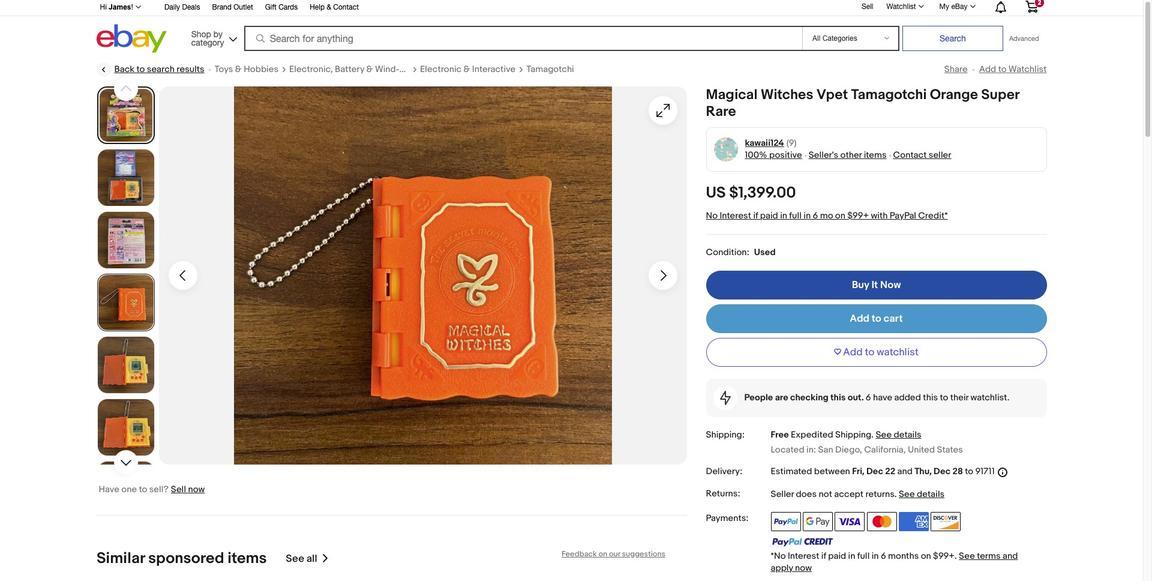 Task type: vqa. For each thing, say whether or not it's contained in the screenshot.
months
yes



Task type: describe. For each thing, give the bounding box(es) containing it.
suggestions
[[622, 549, 666, 559]]

electronic, battery & wind-up
[[289, 64, 411, 75]]

watchlist inside account 'navigation'
[[887, 2, 917, 11]]

share
[[945, 64, 968, 75]]

help & contact link
[[310, 1, 359, 14]]

shop by category banner
[[93, 0, 1047, 56]]

buy it now
[[852, 279, 901, 291]]

on for no interest if paid in full in 6 mo on $99+ with paypal credit*
[[836, 210, 846, 222]]

magical witches vpet tamagotchi orange super rare
[[706, 86, 1020, 120]]

6 for mo
[[813, 210, 819, 222]]

does
[[796, 488, 817, 500]]

it
[[872, 279, 879, 291]]

1 horizontal spatial contact
[[894, 150, 927, 161]]

add to watchlist
[[844, 346, 919, 358]]

& left wind-
[[367, 64, 373, 75]]

if for *no
[[822, 550, 827, 562]]

paid for months
[[829, 550, 847, 562]]

paypal credit image
[[771, 537, 834, 547]]

account navigation
[[93, 0, 1047, 16]]

rare
[[706, 103, 737, 120]]

credit*
[[919, 210, 948, 222]]

located in: san diego, california, united states
[[771, 445, 964, 456]]

and inside see terms and apply now
[[1003, 550, 1019, 562]]

22
[[886, 466, 896, 478]]

see inside see terms and apply now
[[960, 550, 976, 562]]

items for similar sponsored items
[[227, 549, 267, 568]]

shop
[[191, 29, 211, 39]]

0 horizontal spatial now
[[188, 484, 205, 495]]

estimated between fri, dec 22 and thu, dec 28 to 91711
[[771, 466, 995, 478]]

feedback on our suggestions
[[562, 549, 666, 559]]

picture 5 of 10 image
[[98, 337, 154, 393]]

seller
[[929, 150, 952, 161]]

picture 6 of 10 image
[[98, 399, 154, 456]]

0 horizontal spatial and
[[898, 466, 913, 478]]

0 vertical spatial see details link
[[876, 429, 922, 441]]

feedback
[[562, 549, 597, 559]]

watchlist
[[877, 346, 919, 358]]

interactive
[[472, 64, 516, 75]]

hi james !
[[100, 3, 133, 11]]

my ebay link
[[933, 0, 981, 14]]

battery
[[335, 64, 365, 75]]

100%
[[745, 150, 768, 161]]

people are checking this out. 6 have added this to their watchlist.
[[745, 392, 1010, 403]]

expedited
[[791, 429, 834, 441]]

sell link
[[857, 2, 879, 11]]

people
[[745, 392, 774, 403]]

see right 'returns'
[[899, 488, 915, 500]]

seller does not accept returns . see details
[[771, 488, 945, 500]]

james
[[109, 3, 131, 11]]

full for months
[[858, 550, 870, 562]]

located
[[771, 445, 805, 456]]

paypal
[[890, 210, 917, 222]]

seller's
[[809, 150, 839, 161]]

by
[[214, 29, 223, 39]]

shop by category button
[[186, 24, 240, 50]]

cards
[[279, 3, 298, 11]]

in left months
[[872, 550, 879, 562]]

contact inside account 'navigation'
[[333, 3, 359, 11]]

brand
[[212, 3, 232, 11]]

months
[[889, 550, 919, 562]]

daily
[[164, 3, 180, 11]]

picture 3 of 10 image
[[98, 212, 154, 268]]

apply
[[771, 562, 794, 574]]

add to watchlist link
[[980, 64, 1047, 75]]

sell inside account 'navigation'
[[862, 2, 874, 11]]

terms
[[978, 550, 1001, 562]]

toys & hobbies
[[215, 64, 279, 75]]

(9)
[[787, 137, 797, 149]]

hi
[[100, 3, 107, 11]]

gift
[[265, 3, 277, 11]]

0 horizontal spatial on
[[599, 549, 607, 559]]

cart
[[884, 313, 903, 325]]

help
[[310, 3, 325, 11]]

seller
[[771, 488, 794, 500]]

in down visa image
[[849, 550, 856, 562]]

1 horizontal spatial watchlist
[[1009, 64, 1047, 75]]

$99+.
[[934, 550, 958, 562]]

0 horizontal spatial tamagotchi
[[527, 64, 574, 75]]

add to cart link
[[706, 304, 1047, 333]]

no interest if paid in full in 6 mo on $99+ with paypal credit*
[[706, 210, 948, 222]]

watchlist link
[[881, 0, 930, 14]]

master card image
[[867, 512, 897, 531]]

condition:
[[706, 247, 750, 258]]

tamagotchi link
[[527, 64, 574, 76]]

!
[[131, 3, 133, 11]]

See all text field
[[286, 553, 317, 565]]

no
[[706, 210, 718, 222]]

advanced
[[1010, 35, 1040, 42]]

$99+
[[848, 210, 870, 222]]

with details__icon image
[[720, 391, 731, 405]]

add for add to watchlist
[[844, 346, 863, 358]]

seller's other items
[[809, 150, 887, 161]]

us
[[706, 184, 726, 202]]

sell?
[[149, 484, 169, 495]]

california,
[[865, 445, 906, 456]]

none submit inside the shop by category banner
[[903, 26, 1004, 51]]

on for *no interest if paid in full in 6 months on $99+.
[[921, 550, 932, 562]]

feedback on our suggestions link
[[562, 549, 666, 559]]

see all link
[[286, 549, 329, 568]]

their
[[951, 392, 969, 403]]

to right back
[[137, 64, 145, 75]]

condition: used
[[706, 247, 776, 258]]

1 this from the left
[[831, 392, 846, 403]]

in:
[[807, 445, 817, 456]]

paypal image
[[771, 512, 801, 531]]

add to watchlist
[[980, 64, 1047, 75]]

1 vertical spatial .
[[895, 488, 897, 500]]

in left mo
[[804, 210, 811, 222]]

1 vertical spatial sell
[[171, 484, 186, 495]]

brand outlet
[[212, 3, 253, 11]]

to right 28
[[966, 466, 974, 478]]

seller's other items link
[[809, 150, 887, 161]]

out.
[[848, 392, 864, 403]]

one
[[121, 484, 137, 495]]

add to cart
[[850, 313, 903, 325]]

orange
[[930, 86, 979, 103]]

electronic & interactive
[[420, 64, 516, 75]]

1 vertical spatial 6
[[866, 392, 872, 403]]

add to watchlist button
[[706, 338, 1047, 367]]

back to search results
[[114, 64, 205, 75]]

now inside see terms and apply now
[[796, 562, 812, 574]]

Search for anything text field
[[246, 27, 800, 50]]



Task type: locate. For each thing, give the bounding box(es) containing it.
daily deals
[[164, 3, 200, 11]]

28
[[953, 466, 964, 478]]

see left all
[[286, 553, 304, 565]]

this left out.
[[831, 392, 846, 403]]

accept
[[835, 488, 864, 500]]

2 this from the left
[[924, 392, 939, 403]]

0 vertical spatial paid
[[761, 210, 779, 222]]

100% positive link
[[745, 150, 803, 161]]

None submit
[[903, 26, 1004, 51]]

1 vertical spatial full
[[858, 550, 870, 562]]

us $1,399.00
[[706, 184, 797, 202]]

2 horizontal spatial on
[[921, 550, 932, 562]]

have
[[99, 484, 119, 495]]

& inside 'link'
[[235, 64, 242, 75]]

add
[[980, 64, 997, 75], [850, 313, 870, 325], [844, 346, 863, 358]]

now right apply
[[796, 562, 812, 574]]

0 vertical spatial and
[[898, 466, 913, 478]]

0 vertical spatial watchlist
[[887, 2, 917, 11]]

have
[[874, 392, 893, 403]]

details up united
[[894, 429, 922, 441]]

1 horizontal spatial .
[[895, 488, 897, 500]]

& right help
[[327, 3, 331, 11]]

contact seller link
[[894, 150, 952, 161]]

paid down $1,399.00
[[761, 210, 779, 222]]

positive
[[770, 150, 803, 161]]

1 vertical spatial now
[[796, 562, 812, 574]]

shipping:
[[706, 429, 745, 441]]

1 horizontal spatial full
[[858, 550, 870, 562]]

used
[[755, 247, 776, 258]]

0 horizontal spatial watchlist
[[887, 2, 917, 11]]

add up super
[[980, 64, 997, 75]]

0 vertical spatial contact
[[333, 3, 359, 11]]

items left see all
[[227, 549, 267, 568]]

paid down visa image
[[829, 550, 847, 562]]

1 vertical spatial if
[[822, 550, 827, 562]]

0 vertical spatial details
[[894, 429, 922, 441]]

& right toys
[[235, 64, 242, 75]]

1 vertical spatial add
[[850, 313, 870, 325]]

gift cards
[[265, 3, 298, 11]]

sponsored
[[148, 549, 224, 568]]

on left our
[[599, 549, 607, 559]]

to inside button
[[866, 346, 875, 358]]

1 horizontal spatial and
[[1003, 550, 1019, 562]]

1 horizontal spatial 6
[[866, 392, 872, 403]]

contact right help
[[333, 3, 359, 11]]

deals
[[182, 3, 200, 11]]

returns:
[[706, 488, 741, 499]]

my ebay
[[940, 2, 968, 11]]

see terms and apply now link
[[771, 550, 1019, 574]]

0 horizontal spatial sell
[[171, 484, 186, 495]]

if down paypal credit image at the right bottom of the page
[[822, 550, 827, 562]]

1 vertical spatial watchlist
[[1009, 64, 1047, 75]]

& for toys
[[235, 64, 242, 75]]

delivery:
[[706, 466, 743, 478]]

if for no
[[754, 210, 759, 222]]

6 right out.
[[866, 392, 872, 403]]

6 left months
[[881, 550, 887, 562]]

see all
[[286, 553, 317, 565]]

0 vertical spatial sell
[[862, 2, 874, 11]]

2 horizontal spatial 6
[[881, 550, 887, 562]]

our
[[609, 549, 620, 559]]

now
[[881, 279, 901, 291]]

details down thu,
[[917, 488, 945, 500]]

to left cart on the bottom of page
[[872, 313, 882, 325]]

if down us $1,399.00
[[754, 210, 759, 222]]

*no
[[771, 550, 786, 562]]

1 horizontal spatial this
[[924, 392, 939, 403]]

0 vertical spatial interest
[[720, 210, 752, 222]]

diego,
[[836, 445, 863, 456]]

witches
[[761, 86, 814, 103]]

0 vertical spatial full
[[790, 210, 802, 222]]

1 horizontal spatial interest
[[788, 550, 820, 562]]

see details link down thu,
[[899, 488, 945, 500]]

paid for mo
[[761, 210, 779, 222]]

kawaii124
[[745, 137, 785, 149]]

gift cards link
[[265, 1, 298, 14]]

0 vertical spatial items
[[864, 150, 887, 161]]

1 dec from the left
[[867, 466, 884, 478]]

my
[[940, 2, 950, 11]]

interest
[[720, 210, 752, 222], [788, 550, 820, 562]]

1 horizontal spatial paid
[[829, 550, 847, 562]]

0 vertical spatial if
[[754, 210, 759, 222]]

brand outlet link
[[212, 1, 253, 14]]

0 horizontal spatial dec
[[867, 466, 884, 478]]

1 horizontal spatial items
[[864, 150, 887, 161]]

help & contact
[[310, 3, 359, 11]]

0 vertical spatial .
[[872, 429, 874, 441]]

watchlist right sell link
[[887, 2, 917, 11]]

visa image
[[835, 512, 865, 531]]

91711
[[976, 466, 995, 478]]

2 vertical spatial 6
[[881, 550, 887, 562]]

& right the electronic
[[464, 64, 470, 75]]

add for add to watchlist
[[980, 64, 997, 75]]

see left "terms"
[[960, 550, 976, 562]]

san
[[819, 445, 834, 456]]

2 dec from the left
[[934, 466, 951, 478]]

full down visa image
[[858, 550, 870, 562]]

dec left 22
[[867, 466, 884, 478]]

in down $1,399.00
[[781, 210, 788, 222]]

tamagotchi down search for anything text box
[[527, 64, 574, 75]]

picture 1 of 10 image
[[98, 88, 153, 143]]

0 horizontal spatial items
[[227, 549, 267, 568]]

results
[[177, 64, 205, 75]]

6 left mo
[[813, 210, 819, 222]]

dec left 28
[[934, 466, 951, 478]]

0 vertical spatial 6
[[813, 210, 819, 222]]

now right sell?
[[188, 484, 205, 495]]

electronic & interactive link
[[420, 64, 516, 76]]

united
[[908, 445, 936, 456]]

to left the their
[[941, 392, 949, 403]]

1 vertical spatial contact
[[894, 150, 927, 161]]

have one to sell? sell now
[[99, 484, 205, 495]]

if
[[754, 210, 759, 222], [822, 550, 827, 562]]

shipping
[[836, 429, 872, 441]]

1 horizontal spatial tamagotchi
[[852, 86, 927, 103]]

kawaii124 (9)
[[745, 137, 797, 149]]

items for seller's other items
[[864, 150, 887, 161]]

2 vertical spatial add
[[844, 346, 863, 358]]

.
[[872, 429, 874, 441], [895, 488, 897, 500]]

buy it now link
[[706, 271, 1047, 300]]

discover image
[[931, 512, 962, 531]]

electronic
[[420, 64, 462, 75]]

1 horizontal spatial dec
[[934, 466, 951, 478]]

items right other
[[864, 150, 887, 161]]

6
[[813, 210, 819, 222], [866, 392, 872, 403], [881, 550, 887, 562]]

hobbies
[[244, 64, 279, 75]]

0 horizontal spatial 6
[[813, 210, 819, 222]]

electronic,
[[289, 64, 333, 75]]

see details link up california,
[[876, 429, 922, 441]]

0 horizontal spatial interest
[[720, 210, 752, 222]]

1 horizontal spatial now
[[796, 562, 812, 574]]

& for electronic
[[464, 64, 470, 75]]

all
[[306, 553, 317, 565]]

daily deals link
[[164, 1, 200, 14]]

0 horizontal spatial full
[[790, 210, 802, 222]]

1 vertical spatial and
[[1003, 550, 1019, 562]]

wind-
[[375, 64, 400, 75]]

0 vertical spatial add
[[980, 64, 997, 75]]

and right "terms"
[[1003, 550, 1019, 562]]

1 vertical spatial interest
[[788, 550, 820, 562]]

watchlist down advanced at the right top
[[1009, 64, 1047, 75]]

. down 22
[[895, 488, 897, 500]]

tamagotchi
[[527, 64, 574, 75], [852, 86, 927, 103]]

to left watchlist
[[866, 346, 875, 358]]

to
[[137, 64, 145, 75], [999, 64, 1007, 75], [872, 313, 882, 325], [866, 346, 875, 358], [941, 392, 949, 403], [966, 466, 974, 478], [139, 484, 147, 495]]

1 vertical spatial tamagotchi
[[852, 86, 927, 103]]

full left mo
[[790, 210, 802, 222]]

1 horizontal spatial sell
[[862, 2, 874, 11]]

added
[[895, 392, 922, 403]]

0 horizontal spatial paid
[[761, 210, 779, 222]]

tamagotchi inside magical witches vpet tamagotchi orange super rare
[[852, 86, 927, 103]]

add left cart on the bottom of page
[[850, 313, 870, 325]]

1 horizontal spatial on
[[836, 210, 846, 222]]

& for help
[[327, 3, 331, 11]]

1 vertical spatial details
[[917, 488, 945, 500]]

6 for months
[[881, 550, 887, 562]]

magical witches vpet tamagotchi orange super rare - picture 4 of 10 image
[[159, 86, 687, 465]]

this right added
[[924, 392, 939, 403]]

interest down paypal credit image at the right bottom of the page
[[788, 550, 820, 562]]

on left $99+.
[[921, 550, 932, 562]]

0 horizontal spatial contact
[[333, 3, 359, 11]]

interest for no
[[720, 210, 752, 222]]

electronic, battery & wind-up link
[[289, 64, 411, 76]]

add for add to cart
[[850, 313, 870, 325]]

sell left watchlist link
[[862, 2, 874, 11]]

fri,
[[853, 466, 865, 478]]

1 vertical spatial items
[[227, 549, 267, 568]]

toys & hobbies link
[[215, 64, 279, 76]]

1 horizontal spatial if
[[822, 550, 827, 562]]

& inside account 'navigation'
[[327, 3, 331, 11]]

no interest if paid in full in 6 mo on $99+ with paypal credit* link
[[706, 210, 948, 222]]

100% positive
[[745, 150, 803, 161]]

search
[[147, 64, 175, 75]]

picture 4 of 10 image
[[98, 274, 154, 331]]

watchlist.
[[971, 392, 1010, 403]]

. up located in: san diego, california, united states on the right of page
[[872, 429, 874, 441]]

$1,399.00
[[730, 184, 797, 202]]

0 horizontal spatial this
[[831, 392, 846, 403]]

0 horizontal spatial .
[[872, 429, 874, 441]]

vpet
[[817, 86, 849, 103]]

interest right no
[[720, 210, 752, 222]]

0 horizontal spatial if
[[754, 210, 759, 222]]

0 vertical spatial now
[[188, 484, 205, 495]]

outlet
[[234, 3, 253, 11]]

are
[[776, 392, 789, 403]]

to right one
[[139, 484, 147, 495]]

0 vertical spatial tamagotchi
[[527, 64, 574, 75]]

interest for *no
[[788, 550, 820, 562]]

see
[[876, 429, 892, 441], [899, 488, 915, 500], [960, 550, 976, 562], [286, 553, 304, 565]]

items
[[864, 150, 887, 161], [227, 549, 267, 568]]

advanced link
[[1004, 26, 1046, 50]]

contact left the seller
[[894, 150, 927, 161]]

up
[[400, 64, 411, 75]]

google pay image
[[803, 512, 833, 531]]

and right 22
[[898, 466, 913, 478]]

add down add to cart
[[844, 346, 863, 358]]

sell right sell?
[[171, 484, 186, 495]]

on right mo
[[836, 210, 846, 222]]

ebay
[[952, 2, 968, 11]]

details
[[894, 429, 922, 441], [917, 488, 945, 500]]

picture 2 of 10 image
[[98, 150, 154, 206]]

1 vertical spatial paid
[[829, 550, 847, 562]]

american express image
[[899, 512, 929, 531]]

add inside button
[[844, 346, 863, 358]]

see up california,
[[876, 429, 892, 441]]

tamagotchi right vpet
[[852, 86, 927, 103]]

to up super
[[999, 64, 1007, 75]]

free
[[771, 429, 789, 441]]

1 vertical spatial see details link
[[899, 488, 945, 500]]

see details link
[[876, 429, 922, 441], [899, 488, 945, 500]]

full for mo
[[790, 210, 802, 222]]

kawaii124 image
[[714, 137, 739, 162]]



